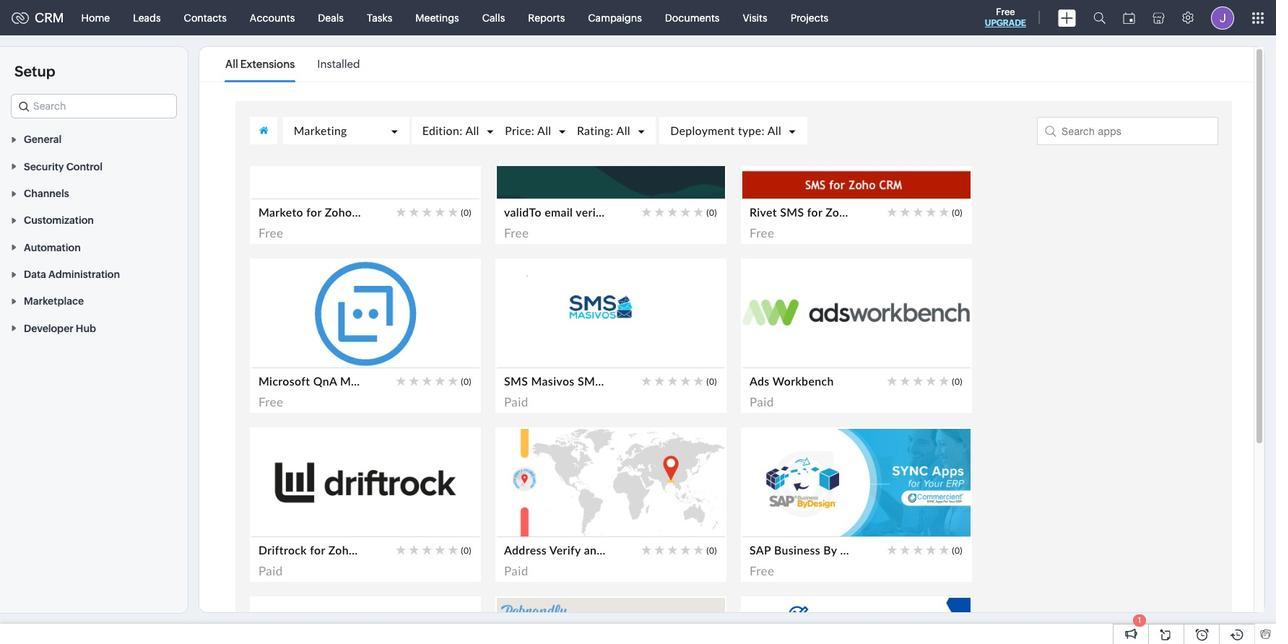 Task type: vqa. For each thing, say whether or not it's contained in the screenshot.
for to the right
no



Task type: describe. For each thing, give the bounding box(es) containing it.
tasks
[[367, 12, 393, 23]]

crm
[[35, 10, 64, 25]]

meetings link
[[404, 0, 471, 35]]

documents
[[665, 12, 720, 23]]

upgrade
[[985, 18, 1027, 28]]

general
[[24, 134, 62, 145]]

channels button
[[0, 180, 188, 207]]

free upgrade
[[985, 7, 1027, 28]]

deals link
[[307, 0, 355, 35]]

calls
[[482, 12, 505, 23]]

setup
[[14, 63, 55, 79]]

marketplace button
[[0, 288, 188, 315]]

data administration
[[24, 269, 120, 280]]

developer hub button
[[0, 315, 188, 342]]

general button
[[0, 126, 188, 153]]

all
[[225, 58, 238, 70]]

all extensions
[[225, 58, 295, 70]]

customization
[[24, 215, 94, 226]]

calls link
[[471, 0, 517, 35]]

campaigns link
[[577, 0, 654, 35]]

extensions
[[240, 58, 295, 70]]

developer
[[24, 323, 74, 334]]

contacts link
[[172, 0, 238, 35]]

logo image
[[12, 12, 29, 23]]

profile element
[[1203, 0, 1243, 35]]

customization button
[[0, 207, 188, 234]]

profile image
[[1212, 6, 1235, 29]]

reports link
[[517, 0, 577, 35]]

crm link
[[12, 10, 64, 25]]

free
[[996, 7, 1015, 17]]



Task type: locate. For each thing, give the bounding box(es) containing it.
control
[[66, 161, 103, 172]]

security control
[[24, 161, 103, 172]]

contacts
[[184, 12, 227, 23]]

automation button
[[0, 234, 188, 261]]

campaigns
[[588, 12, 642, 23]]

hub
[[76, 323, 96, 334]]

administration
[[48, 269, 120, 280]]

reports
[[528, 12, 565, 23]]

visits link
[[731, 0, 779, 35]]

marketplace
[[24, 296, 84, 307]]

projects link
[[779, 0, 840, 35]]

search element
[[1085, 0, 1115, 35]]

all extensions link
[[225, 48, 295, 81]]

visits
[[743, 12, 768, 23]]

documents link
[[654, 0, 731, 35]]

projects
[[791, 12, 829, 23]]

1
[[1138, 616, 1142, 625]]

leads link
[[121, 0, 172, 35]]

search image
[[1094, 12, 1106, 24]]

channels
[[24, 188, 69, 199]]

installed
[[317, 58, 360, 70]]

automation
[[24, 242, 81, 253]]

home
[[81, 12, 110, 23]]

calendar image
[[1123, 12, 1136, 23]]

create menu element
[[1050, 0, 1085, 35]]

create menu image
[[1058, 9, 1076, 26]]

security
[[24, 161, 64, 172]]

None field
[[11, 94, 177, 118]]

developer hub
[[24, 323, 96, 334]]

meetings
[[416, 12, 459, 23]]

home link
[[70, 0, 121, 35]]

accounts link
[[238, 0, 307, 35]]

data
[[24, 269, 46, 280]]

data administration button
[[0, 261, 188, 288]]

deals
[[318, 12, 344, 23]]

tasks link
[[355, 0, 404, 35]]

leads
[[133, 12, 161, 23]]

accounts
[[250, 12, 295, 23]]

Search text field
[[12, 95, 176, 118]]

installed link
[[317, 48, 360, 81]]

security control button
[[0, 153, 188, 180]]



